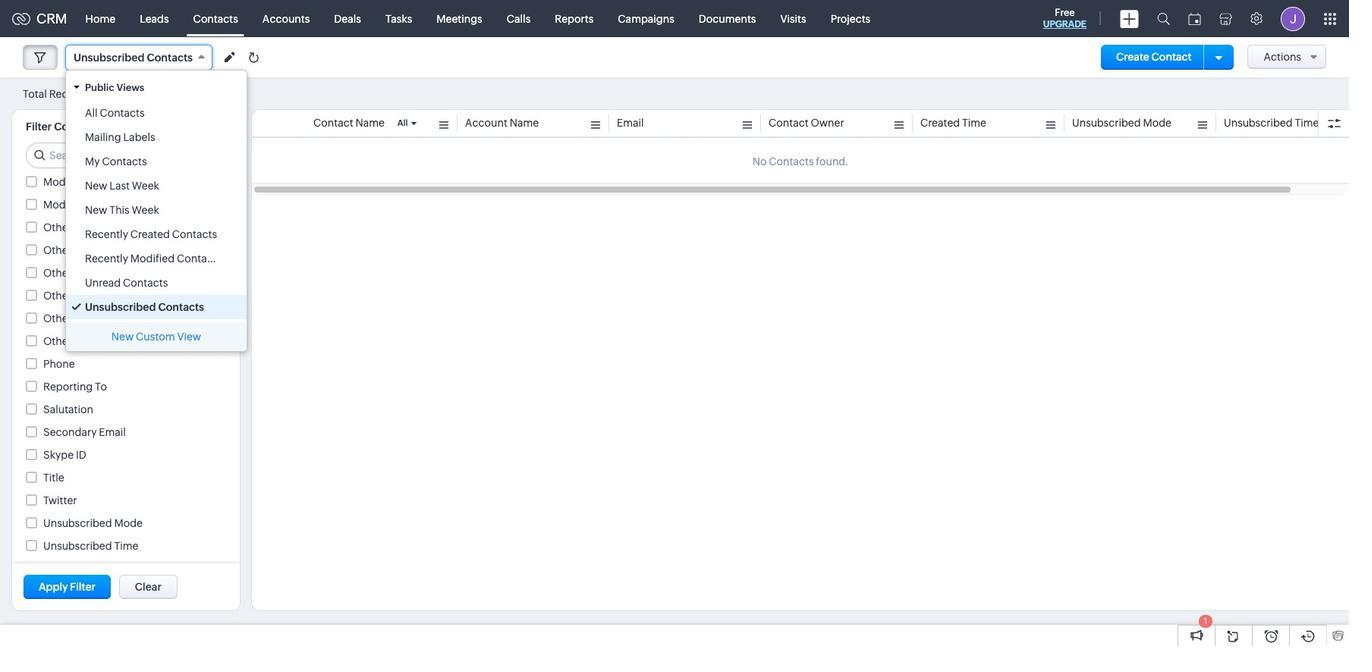 Task type: describe. For each thing, give the bounding box(es) containing it.
other country
[[43, 244, 114, 256]]

new custom view link
[[66, 324, 247, 351]]

secondary
[[43, 426, 97, 439]]

0 horizontal spatial unsubscribed time
[[43, 540, 138, 552]]

recently for recently modified contacts
[[85, 253, 128, 265]]

contact name
[[314, 117, 385, 129]]

apply filter
[[39, 582, 96, 594]]

unread contacts
[[85, 277, 168, 289]]

projects
[[831, 13, 871, 25]]

other phone
[[43, 267, 106, 279]]

create menu image
[[1121, 9, 1140, 28]]

other city
[[43, 221, 94, 234]]

contacts up view
[[158, 301, 204, 314]]

salutation
[[43, 404, 93, 416]]

title
[[43, 472, 64, 484]]

reports
[[555, 13, 594, 25]]

other for other state
[[43, 290, 72, 302]]

home link
[[73, 0, 128, 37]]

to
[[95, 381, 107, 393]]

0 horizontal spatial unsubscribed mode
[[43, 518, 143, 530]]

my
[[85, 156, 100, 168]]

public views region
[[66, 101, 247, 320]]

twitter
[[43, 495, 77, 507]]

clear
[[135, 582, 162, 594]]

campaigns
[[618, 13, 675, 25]]

other for other city
[[43, 221, 72, 234]]

other street
[[43, 313, 104, 325]]

zip
[[74, 335, 90, 347]]

recently for recently created contacts
[[85, 229, 128, 241]]

contacts up by
[[100, 107, 145, 119]]

this
[[110, 204, 130, 216]]

last
[[110, 180, 130, 192]]

crm
[[36, 11, 67, 27]]

1 horizontal spatial created
[[921, 117, 960, 129]]

by
[[102, 121, 115, 133]]

recently created contacts
[[85, 229, 217, 241]]

deals link
[[322, 0, 373, 37]]

0 vertical spatial mode
[[1144, 117, 1172, 129]]

my contacts
[[85, 156, 147, 168]]

unsubscribed contacts inside public views region
[[85, 301, 204, 314]]

other for other zip
[[43, 335, 72, 347]]

new custom view
[[111, 331, 201, 343]]

other for other street
[[43, 313, 72, 325]]

meetings link
[[425, 0, 495, 37]]

Search text field
[[27, 143, 228, 168]]

documents link
[[687, 0, 769, 37]]

search element
[[1149, 0, 1180, 37]]

all for all contacts
[[85, 107, 98, 119]]

unsubscribed down twitter
[[43, 518, 112, 530]]

filter inside button
[[70, 582, 96, 594]]

views
[[117, 82, 144, 93]]

owner
[[811, 117, 845, 129]]

Unsubscribed Contacts field
[[65, 45, 213, 71]]

total
[[23, 88, 47, 100]]

contacts link
[[181, 0, 250, 37]]

secondary email
[[43, 426, 126, 439]]

contacts inside unsubscribed contacts field
[[147, 52, 193, 64]]

free
[[1055, 7, 1075, 18]]

mailing labels
[[85, 131, 155, 143]]

name for contact name
[[356, 117, 385, 129]]

unsubscribed inside field
[[74, 52, 145, 64]]

by
[[90, 176, 102, 188]]

recently modified contacts
[[85, 253, 222, 265]]

country
[[74, 244, 114, 256]]

modified time
[[43, 199, 114, 211]]

accounts
[[263, 13, 310, 25]]

city
[[74, 221, 94, 234]]

create contact button
[[1102, 45, 1208, 70]]

campaigns link
[[606, 0, 687, 37]]

created time
[[921, 117, 987, 129]]

free upgrade
[[1044, 7, 1087, 30]]

apply filter button
[[24, 575, 111, 600]]

public views button
[[66, 74, 247, 101]]

modified inside public views region
[[130, 253, 175, 265]]

visits link
[[769, 0, 819, 37]]

skype
[[43, 449, 74, 461]]

new last week
[[85, 180, 159, 192]]

reports link
[[543, 0, 606, 37]]

reporting to
[[43, 381, 107, 393]]

apply
[[39, 582, 68, 594]]

custom
[[136, 331, 175, 343]]

0
[[92, 88, 99, 100]]

other state
[[43, 290, 100, 302]]

0 vertical spatial filter
[[26, 121, 52, 133]]

unsubscribed inside public views region
[[85, 301, 156, 314]]

documents
[[699, 13, 756, 25]]

labels
[[123, 131, 155, 143]]

1 horizontal spatial email
[[617, 117, 644, 129]]

contacts up the recently modified contacts
[[172, 229, 217, 241]]



Task type: vqa. For each thing, say whether or not it's contained in the screenshot.
Fields
no



Task type: locate. For each thing, give the bounding box(es) containing it.
0 horizontal spatial filter
[[26, 121, 52, 133]]

new
[[85, 180, 107, 192], [85, 204, 107, 216], [111, 331, 134, 343]]

name for account name
[[510, 117, 539, 129]]

all
[[85, 107, 98, 119], [398, 118, 408, 128]]

unsubscribed contacts up views
[[74, 52, 193, 64]]

0 horizontal spatial mode
[[114, 518, 143, 530]]

unsubscribed contacts inside field
[[74, 52, 193, 64]]

leads
[[140, 13, 169, 25]]

contacts down the recently created contacts
[[177, 253, 222, 265]]

1 vertical spatial modified
[[43, 199, 88, 211]]

0 vertical spatial unsubscribed contacts
[[74, 52, 193, 64]]

state
[[74, 290, 100, 302]]

unread
[[85, 277, 121, 289]]

all contacts
[[85, 107, 145, 119]]

0 vertical spatial recently
[[85, 229, 128, 241]]

all down 0
[[85, 107, 98, 119]]

4 other from the top
[[43, 290, 72, 302]]

unsubscribed time down actions
[[1225, 117, 1320, 129]]

1 recently from the top
[[85, 229, 128, 241]]

all inside public views region
[[85, 107, 98, 119]]

week for new last week
[[132, 180, 159, 192]]

all for all
[[398, 118, 408, 128]]

mailing
[[85, 131, 121, 143]]

other down other city
[[43, 244, 72, 256]]

other for other country
[[43, 244, 72, 256]]

filter contacts by
[[26, 121, 115, 133]]

contacts up public views dropdown button
[[147, 52, 193, 64]]

1 vertical spatial phone
[[43, 358, 75, 370]]

email
[[617, 117, 644, 129], [99, 426, 126, 439]]

0 vertical spatial phone
[[74, 267, 106, 279]]

new left last
[[85, 180, 107, 192]]

week up the recently created contacts
[[132, 204, 159, 216]]

1 vertical spatial unsubscribed contacts
[[85, 301, 204, 314]]

contact for contact owner
[[769, 117, 809, 129]]

name
[[356, 117, 385, 129], [510, 117, 539, 129]]

1 vertical spatial mode
[[114, 518, 143, 530]]

contact for contact name
[[314, 117, 353, 129]]

calls
[[507, 13, 531, 25]]

contact inside button
[[1152, 51, 1192, 63]]

1 horizontal spatial unsubscribed time
[[1225, 117, 1320, 129]]

accounts link
[[250, 0, 322, 37]]

new for new last week
[[85, 180, 107, 192]]

unsubscribed mode
[[1073, 117, 1172, 129], [43, 518, 143, 530]]

new left custom
[[111, 331, 134, 343]]

0 vertical spatial unsubscribed time
[[1225, 117, 1320, 129]]

unsubscribed mode down twitter
[[43, 518, 143, 530]]

filter
[[26, 121, 52, 133], [70, 582, 96, 594]]

recently up country on the left top of the page
[[85, 229, 128, 241]]

id
[[76, 449, 86, 461]]

1 vertical spatial unsubscribed time
[[43, 540, 138, 552]]

modified for modified time
[[43, 199, 88, 211]]

public views
[[85, 82, 144, 93]]

0 vertical spatial unsubscribed mode
[[1073, 117, 1172, 129]]

1 week from the top
[[132, 180, 159, 192]]

other for other phone
[[43, 267, 72, 279]]

1 vertical spatial recently
[[85, 253, 128, 265]]

new for new this week
[[85, 204, 107, 216]]

unsubscribed down actions
[[1225, 117, 1293, 129]]

street
[[74, 313, 104, 325]]

2 horizontal spatial contact
[[1152, 51, 1192, 63]]

filter right the apply
[[70, 582, 96, 594]]

profile image
[[1281, 6, 1306, 31]]

0 horizontal spatial created
[[130, 229, 170, 241]]

contacts down the recently modified contacts
[[123, 277, 168, 289]]

week right last
[[132, 180, 159, 192]]

reporting
[[43, 381, 93, 393]]

meetings
[[437, 13, 483, 25]]

3 other from the top
[[43, 267, 72, 279]]

0 vertical spatial week
[[132, 180, 159, 192]]

contact
[[1152, 51, 1192, 63], [314, 117, 353, 129], [769, 117, 809, 129]]

0 horizontal spatial email
[[99, 426, 126, 439]]

2 recently from the top
[[85, 253, 128, 265]]

unsubscribed mode down create on the right of the page
[[1073, 117, 1172, 129]]

other up 'other state'
[[43, 267, 72, 279]]

2 other from the top
[[43, 244, 72, 256]]

modified for modified by
[[43, 176, 88, 188]]

1 name from the left
[[356, 117, 385, 129]]

1 vertical spatial week
[[132, 204, 159, 216]]

unsubscribed contacts
[[74, 52, 193, 64], [85, 301, 204, 314]]

contacts right the leads 'link'
[[193, 13, 238, 25]]

skype id
[[43, 449, 86, 461]]

unsubscribed down unread contacts
[[85, 301, 156, 314]]

2 vertical spatial modified
[[130, 253, 175, 265]]

0 horizontal spatial all
[[85, 107, 98, 119]]

0 horizontal spatial name
[[356, 117, 385, 129]]

1 horizontal spatial name
[[510, 117, 539, 129]]

1 horizontal spatial mode
[[1144, 117, 1172, 129]]

actions
[[1264, 51, 1302, 63]]

1 vertical spatial filter
[[70, 582, 96, 594]]

other left zip
[[43, 335, 72, 347]]

logo image
[[12, 13, 30, 25]]

contacts left by
[[54, 121, 100, 133]]

recently
[[85, 229, 128, 241], [85, 253, 128, 265]]

modified down the recently created contacts
[[130, 253, 175, 265]]

contacts up new last week
[[102, 156, 147, 168]]

calendar image
[[1189, 13, 1202, 25]]

6 other from the top
[[43, 335, 72, 347]]

all right contact name
[[398, 118, 408, 128]]

1 other from the top
[[43, 221, 72, 234]]

0 vertical spatial created
[[921, 117, 960, 129]]

other up other zip
[[43, 313, 72, 325]]

2 vertical spatial new
[[111, 331, 134, 343]]

mode
[[1144, 117, 1172, 129], [114, 518, 143, 530]]

1 vertical spatial unsubscribed mode
[[43, 518, 143, 530]]

account
[[465, 117, 508, 129]]

1 vertical spatial email
[[99, 426, 126, 439]]

0 vertical spatial new
[[85, 180, 107, 192]]

other zip
[[43, 335, 90, 347]]

time
[[963, 117, 987, 129], [1295, 117, 1320, 129], [90, 199, 114, 211], [114, 540, 138, 552]]

modified by
[[43, 176, 102, 188]]

contact owner
[[769, 117, 845, 129]]

modified up modified time
[[43, 176, 88, 188]]

mode down create contact button
[[1144, 117, 1172, 129]]

filter down "total" in the top left of the page
[[26, 121, 52, 133]]

unsubscribed time up apply filter button
[[43, 540, 138, 552]]

modified up other city
[[43, 199, 88, 211]]

phone down other zip
[[43, 358, 75, 370]]

view
[[177, 331, 201, 343]]

total records 0
[[23, 88, 99, 100]]

recently up unread
[[85, 253, 128, 265]]

calls link
[[495, 0, 543, 37]]

new up city
[[85, 204, 107, 216]]

week for new this week
[[132, 204, 159, 216]]

1 vertical spatial created
[[130, 229, 170, 241]]

0 vertical spatial email
[[617, 117, 644, 129]]

search image
[[1158, 12, 1171, 25]]

created
[[921, 117, 960, 129], [130, 229, 170, 241]]

upgrade
[[1044, 19, 1087, 30]]

unsubscribed down create on the right of the page
[[1073, 117, 1141, 129]]

1 vertical spatial new
[[85, 204, 107, 216]]

leads link
[[128, 0, 181, 37]]

home
[[85, 13, 116, 25]]

other left city
[[43, 221, 72, 234]]

unsubscribed up apply filter button
[[43, 540, 112, 552]]

unsubscribed up public views
[[74, 52, 145, 64]]

new for new custom view
[[111, 331, 134, 343]]

1 horizontal spatial all
[[398, 118, 408, 128]]

new inside new custom view link
[[111, 331, 134, 343]]

0 horizontal spatial contact
[[314, 117, 353, 129]]

2 week from the top
[[132, 204, 159, 216]]

0 vertical spatial modified
[[43, 176, 88, 188]]

visits
[[781, 13, 807, 25]]

phone up "state"
[[74, 267, 106, 279]]

other
[[43, 221, 72, 234], [43, 244, 72, 256], [43, 267, 72, 279], [43, 290, 72, 302], [43, 313, 72, 325], [43, 335, 72, 347]]

account name
[[465, 117, 539, 129]]

tasks
[[386, 13, 412, 25]]

created inside public views region
[[130, 229, 170, 241]]

profile element
[[1272, 0, 1315, 37]]

1 horizontal spatial contact
[[769, 117, 809, 129]]

contacts inside contacts link
[[193, 13, 238, 25]]

other up the other street
[[43, 290, 72, 302]]

modified
[[43, 176, 88, 188], [43, 199, 88, 211], [130, 253, 175, 265]]

crm link
[[12, 11, 67, 27]]

phone
[[74, 267, 106, 279], [43, 358, 75, 370]]

public
[[85, 82, 114, 93]]

create menu element
[[1111, 0, 1149, 37]]

tasks link
[[373, 0, 425, 37]]

1
[[1205, 617, 1208, 626]]

unsubscribed contacts down unread contacts
[[85, 301, 204, 314]]

5 other from the top
[[43, 313, 72, 325]]

projects link
[[819, 0, 883, 37]]

1 horizontal spatial filter
[[70, 582, 96, 594]]

2 name from the left
[[510, 117, 539, 129]]

new this week
[[85, 204, 159, 216]]

mode up clear on the left of page
[[114, 518, 143, 530]]

unsubscribed
[[74, 52, 145, 64], [1073, 117, 1141, 129], [1225, 117, 1293, 129], [85, 301, 156, 314], [43, 518, 112, 530], [43, 540, 112, 552]]

create contact
[[1117, 51, 1192, 63]]

deals
[[334, 13, 361, 25]]

unsubscribed time
[[1225, 117, 1320, 129], [43, 540, 138, 552]]

records
[[49, 88, 90, 100]]

contacts
[[193, 13, 238, 25], [147, 52, 193, 64], [100, 107, 145, 119], [54, 121, 100, 133], [102, 156, 147, 168], [172, 229, 217, 241], [177, 253, 222, 265], [123, 277, 168, 289], [158, 301, 204, 314]]

1 horizontal spatial unsubscribed mode
[[1073, 117, 1172, 129]]

create
[[1117, 51, 1150, 63]]



